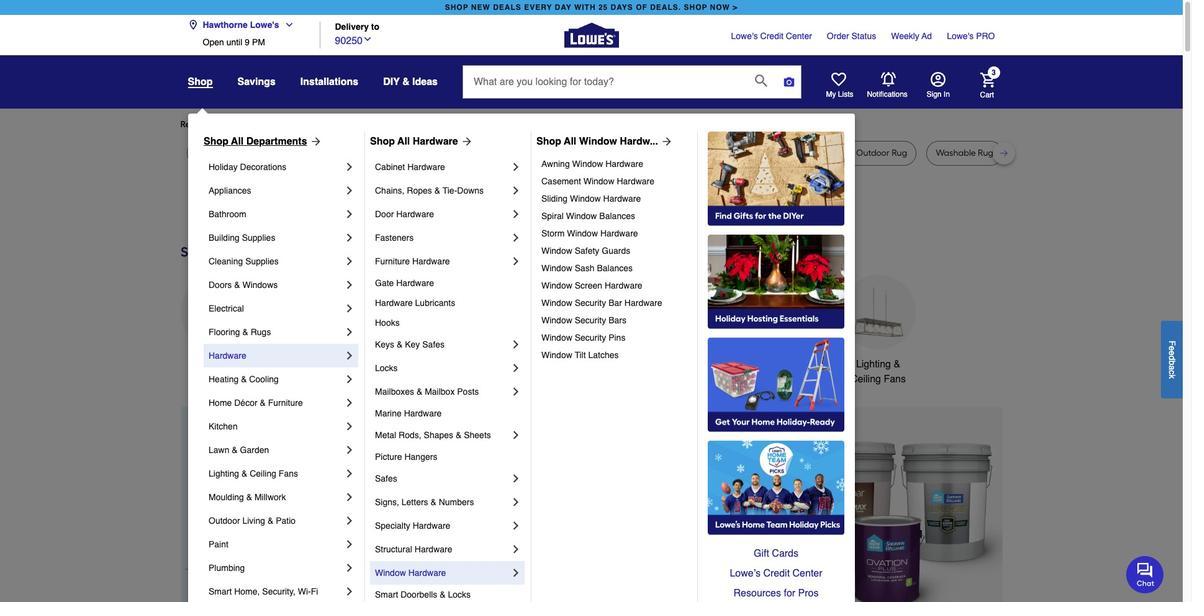 Task type: describe. For each thing, give the bounding box(es) containing it.
days
[[611, 3, 634, 12]]

smart for smart doorbells & locks
[[375, 590, 398, 600]]

smart for smart home, security, wi-fi
[[209, 587, 232, 597]]

rugs
[[251, 327, 271, 337]]

shop all window hardw...
[[537, 136, 659, 147]]

hardware up hardware lubricants
[[397, 278, 434, 288]]

structural hardware
[[375, 545, 453, 555]]

flooring & rugs link
[[209, 321, 344, 344]]

allen for allen and roth rug
[[618, 148, 637, 158]]

shop new deals every day with 25 days of deals. shop now > link
[[443, 0, 741, 15]]

& inside lighting & ceiling fans button
[[894, 359, 901, 370]]

& inside smart doorbells & locks 'link'
[[440, 590, 446, 600]]

1 shop from the left
[[445, 3, 469, 12]]

chevron right image for specialty hardware
[[510, 520, 522, 532]]

smart home, security, wi-fi
[[209, 587, 318, 597]]

washable for washable rug
[[936, 148, 976, 158]]

window left tilt
[[542, 350, 573, 360]]

window hardware
[[375, 568, 446, 578]]

outdoor for outdoor tools & equipment
[[560, 359, 596, 370]]

recommended
[[180, 119, 240, 130]]

pins
[[609, 333, 626, 343]]

notifications
[[868, 90, 908, 99]]

cleaning
[[209, 257, 243, 267]]

c
[[1168, 370, 1178, 374]]

chevron down image
[[279, 20, 294, 30]]

home,
[[234, 587, 260, 597]]

electrical
[[209, 304, 244, 314]]

1 area from the left
[[318, 148, 336, 158]]

hooks
[[375, 318, 400, 328]]

area rug
[[318, 148, 354, 158]]

plumbing
[[209, 563, 245, 573]]

washable for washable area rug
[[722, 148, 762, 158]]

shop all hardware link
[[370, 134, 473, 149]]

25
[[599, 3, 608, 12]]

hardware up smart doorbells & locks on the bottom left of page
[[409, 568, 446, 578]]

>
[[733, 3, 738, 12]]

spiral window balances link
[[542, 207, 689, 225]]

status
[[852, 31, 877, 41]]

1 vertical spatial home
[[209, 398, 232, 408]]

supplies for cleaning supplies
[[245, 257, 279, 267]]

window up window security bars
[[542, 298, 573, 308]]

balances for window sash balances
[[597, 263, 633, 273]]

bathroom inside button
[[668, 359, 711, 370]]

& inside mailboxes & mailbox posts link
[[417, 387, 423, 397]]

b
[[1168, 360, 1178, 365]]

lowe's home improvement notification center image
[[881, 72, 896, 87]]

lowe's credit center link
[[732, 30, 812, 42]]

2 horizontal spatial for
[[784, 588, 796, 600]]

gift cards link
[[708, 544, 845, 564]]

chevron right image for flooring & rugs
[[344, 326, 356, 339]]

0 horizontal spatial safes
[[375, 474, 397, 484]]

window down recommended searches for you "heading" on the top
[[579, 136, 617, 147]]

casement
[[542, 176, 581, 186]]

and for allen and roth area rug
[[515, 148, 531, 158]]

bars
[[609, 316, 627, 326]]

tilt
[[575, 350, 586, 360]]

all for window
[[564, 136, 577, 147]]

chevron right image for cleaning supplies
[[344, 255, 356, 268]]

window screen hardware
[[542, 281, 643, 291]]

smart home
[[756, 359, 812, 370]]

7 rug from the left
[[785, 148, 800, 158]]

chains,
[[375, 186, 405, 196]]

bar
[[609, 298, 622, 308]]

doorbells
[[401, 590, 438, 600]]

chevron right image for locks
[[510, 362, 522, 375]]

& inside lawn & garden link
[[232, 445, 238, 455]]

sliding window hardware link
[[542, 190, 689, 207]]

roth for area
[[533, 148, 551, 158]]

chevron right image for plumbing
[[344, 562, 356, 575]]

allen and roth area rug
[[494, 148, 590, 158]]

2 e from the top
[[1168, 351, 1178, 356]]

all for hardware
[[398, 136, 410, 147]]

get your home holiday-ready. image
[[708, 338, 845, 432]]

0 vertical spatial locks
[[375, 363, 398, 373]]

window safety guards link
[[542, 242, 689, 260]]

chevron right image for bathroom
[[344, 208, 356, 221]]

center for lowe's credit center
[[786, 31, 812, 41]]

credit for lowe's
[[764, 568, 790, 580]]

arrow right image
[[980, 516, 992, 528]]

chevron right image for lawn & garden
[[344, 444, 356, 457]]

center for lowe's credit center
[[793, 568, 823, 580]]

allen and roth rug
[[618, 148, 693, 158]]

shop all window hardw... link
[[537, 134, 673, 149]]

storm window hardware link
[[542, 225, 689, 242]]

find gifts for the diyer. image
[[708, 132, 845, 226]]

furniture
[[382, 148, 417, 158]]

hardware lubricants
[[375, 298, 455, 308]]

rug rug
[[256, 148, 289, 158]]

weekly ad link
[[892, 30, 933, 42]]

free same-day delivery when you order 1 gallon or more of paint by 2 p m. image
[[401, 407, 1003, 603]]

outdoor
[[857, 148, 890, 158]]

90250 button
[[335, 32, 373, 48]]

0 horizontal spatial bathroom
[[209, 209, 246, 219]]

& inside the diy & ideas button
[[403, 76, 410, 88]]

metal rods, shapes & sheets
[[375, 431, 491, 440]]

roth for rug
[[658, 148, 676, 158]]

home inside button
[[786, 359, 812, 370]]

mailbox
[[425, 387, 455, 397]]

cleaning supplies
[[209, 257, 279, 267]]

flooring & rugs
[[209, 327, 271, 337]]

window security bar hardware link
[[542, 294, 689, 312]]

signs, letters & numbers
[[375, 498, 474, 508]]

lighting inside lighting & ceiling fans button
[[857, 359, 891, 370]]

washable rug
[[936, 148, 994, 158]]

chevron right image for fasteners
[[510, 232, 522, 244]]

windows
[[243, 280, 278, 290]]

lowe's for lowe's credit center
[[732, 31, 758, 41]]

awning window hardware
[[542, 159, 644, 169]]

cooling
[[249, 375, 279, 385]]

shop all departments link
[[204, 134, 322, 149]]

locks inside 'link'
[[448, 590, 471, 600]]

keys
[[375, 340, 395, 350]]

4 rug from the left
[[338, 148, 354, 158]]

window left screen
[[542, 281, 573, 291]]

recommended searches for you heading
[[180, 119, 1003, 131]]

and for allen and roth rug
[[640, 148, 656, 158]]

ceiling inside lighting & ceiling fans link
[[250, 469, 276, 479]]

window security pins link
[[542, 329, 689, 347]]

order status
[[827, 31, 877, 41]]

downs
[[457, 186, 484, 196]]

suggestions
[[340, 119, 389, 130]]

for for searches
[[280, 119, 292, 130]]

security for bar
[[575, 298, 607, 308]]

chevron right image for appliances
[[344, 185, 356, 197]]

christmas decorations button
[[369, 275, 444, 387]]

doors
[[209, 280, 232, 290]]

chevron right image for kitchen
[[344, 421, 356, 433]]

marine hardware
[[375, 409, 442, 419]]

chevron right image for keys & key safes
[[510, 339, 522, 351]]

window up "spiral window balances"
[[570, 194, 601, 204]]

you for recommended searches for you
[[294, 119, 308, 130]]

bathroom link
[[209, 203, 344, 226]]

& inside home décor & furniture link
[[260, 398, 266, 408]]

every
[[524, 3, 552, 12]]

outdoor for outdoor living & patio
[[209, 516, 240, 526]]

shop new deals every day with 25 days of deals. shop now >
[[445, 3, 738, 12]]

hardware down fasteners link
[[412, 257, 450, 267]]

paint
[[209, 540, 229, 550]]

window inside 'link'
[[567, 229, 598, 239]]

supplies for building supplies
[[242, 233, 275, 243]]

outdoor living & patio
[[209, 516, 296, 526]]

deals.
[[651, 3, 682, 12]]

hardw...
[[620, 136, 659, 147]]

5x8
[[214, 148, 227, 158]]

& inside the moulding & millwork link
[[246, 493, 252, 503]]

8 rug from the left
[[892, 148, 908, 158]]

more
[[318, 119, 338, 130]]

9 rug from the left
[[978, 148, 994, 158]]

hardware up bar
[[605, 281, 643, 291]]

chevron right image for paint
[[344, 539, 356, 551]]

lowe's wishes you and your family a happy hanukkah. image
[[180, 198, 1003, 229]]

window up window security pins
[[542, 316, 573, 326]]

ceiling inside lighting & ceiling fans
[[851, 374, 882, 385]]

& inside outdoor tools & equipment
[[624, 359, 631, 370]]

holiday decorations link
[[209, 155, 344, 179]]

casement window hardware
[[542, 176, 655, 186]]

location image
[[188, 20, 198, 30]]

faucets
[[501, 359, 537, 370]]

allen for allen and roth area rug
[[494, 148, 513, 158]]

furniture hardware link
[[375, 250, 510, 273]]

letters
[[402, 498, 428, 508]]

rug 5x8
[[196, 148, 227, 158]]

key
[[405, 340, 420, 350]]

diy & ideas
[[383, 76, 438, 88]]

lowe's home improvement lists image
[[832, 72, 846, 87]]

& inside lighting & ceiling fans link
[[242, 469, 247, 479]]

window down structural
[[375, 568, 406, 578]]

1 vertical spatial furniture
[[268, 398, 303, 408]]

millwork
[[255, 493, 286, 503]]

1 e from the top
[[1168, 346, 1178, 351]]

fasteners
[[375, 233, 414, 243]]

chevron right image for metal rods, shapes & sheets
[[510, 429, 522, 442]]

weekly ad
[[892, 31, 933, 41]]

gift
[[754, 549, 770, 560]]

tools inside outdoor tools & equipment
[[598, 359, 622, 370]]

holiday
[[209, 162, 238, 172]]

decorations for holiday
[[240, 162, 287, 172]]



Task type: locate. For each thing, give the bounding box(es) containing it.
chains, ropes & tie-downs link
[[375, 179, 510, 203]]

smart inside smart home, security, wi-fi link
[[209, 587, 232, 597]]

0 vertical spatial lighting
[[857, 359, 891, 370]]

chevron right image for furniture hardware
[[510, 255, 522, 268]]

1 vertical spatial ceiling
[[250, 469, 276, 479]]

2 horizontal spatial lowe's
[[947, 31, 974, 41]]

security for bars
[[575, 316, 607, 326]]

washable area rug
[[722, 148, 800, 158]]

locks down window hardware link
[[448, 590, 471, 600]]

decorations inside button
[[380, 374, 433, 385]]

chevron right image for doors & windows
[[344, 279, 356, 291]]

my lists link
[[827, 72, 854, 99]]

pro
[[977, 31, 996, 41]]

chevron right image
[[344, 185, 356, 197], [510, 185, 522, 197], [344, 232, 356, 244], [344, 255, 356, 268], [344, 279, 356, 291], [344, 350, 356, 362], [344, 373, 356, 386], [510, 386, 522, 398], [344, 397, 356, 409], [344, 421, 356, 433], [510, 429, 522, 442], [344, 444, 356, 457], [344, 468, 356, 480], [510, 496, 522, 509], [510, 520, 522, 532], [510, 544, 522, 556]]

2 shop from the left
[[370, 136, 395, 147]]

3 security from the top
[[575, 333, 607, 343]]

balances down window safety guards link
[[597, 263, 633, 273]]

0 horizontal spatial tools
[[301, 359, 324, 370]]

fans inside lighting & ceiling fans
[[884, 374, 906, 385]]

2 security from the top
[[575, 316, 607, 326]]

1 horizontal spatial shop
[[370, 136, 395, 147]]

shop up 5x8
[[204, 136, 229, 147]]

credit
[[761, 31, 784, 41], [764, 568, 790, 580]]

hawthorne lowe's button
[[188, 12, 299, 37]]

2 and from the left
[[640, 148, 656, 158]]

2 you from the left
[[404, 119, 418, 130]]

hardware down signs, letters & numbers
[[413, 521, 451, 531]]

2 rug from the left
[[256, 148, 271, 158]]

1 horizontal spatial for
[[391, 119, 402, 130]]

0 horizontal spatial and
[[515, 148, 531, 158]]

center left "order"
[[786, 31, 812, 41]]

5 rug from the left
[[574, 148, 590, 158]]

0 horizontal spatial furniture
[[268, 398, 303, 408]]

arrow right image up cabinet hardware link
[[458, 135, 473, 148]]

furniture hardware
[[375, 257, 450, 267]]

0 horizontal spatial for
[[280, 119, 292, 130]]

0 horizontal spatial shop
[[445, 3, 469, 12]]

1 horizontal spatial you
[[404, 119, 418, 130]]

kitchen
[[465, 359, 499, 370], [209, 422, 238, 432]]

hardware right bar
[[625, 298, 663, 308]]

0 horizontal spatial all
[[231, 136, 244, 147]]

window
[[579, 136, 617, 147], [573, 159, 603, 169], [584, 176, 615, 186], [570, 194, 601, 204], [566, 211, 597, 221], [567, 229, 598, 239], [542, 246, 573, 256], [542, 263, 573, 273], [542, 281, 573, 291], [542, 298, 573, 308], [542, 316, 573, 326], [542, 333, 573, 343], [542, 350, 573, 360], [375, 568, 406, 578]]

sign in
[[927, 90, 950, 99]]

building
[[209, 233, 240, 243]]

garden
[[240, 445, 269, 455]]

you
[[294, 119, 308, 130], [404, 119, 418, 130]]

0 horizontal spatial locks
[[375, 363, 398, 373]]

hardware up the 'casement window hardware' link
[[606, 159, 644, 169]]

1 horizontal spatial lowe's
[[732, 31, 758, 41]]

0 vertical spatial supplies
[[242, 233, 275, 243]]

1 horizontal spatial area
[[553, 148, 572, 158]]

tools down "flooring & rugs" link
[[301, 359, 324, 370]]

outdoor up "equipment"
[[560, 359, 596, 370]]

chevron right image for electrical
[[344, 303, 356, 315]]

wi-
[[298, 587, 311, 597]]

furniture down heating & cooling link
[[268, 398, 303, 408]]

chevron right image for structural hardware
[[510, 544, 522, 556]]

signs, letters & numbers link
[[375, 491, 510, 514]]

lawn & garden
[[209, 445, 269, 455]]

window left sash
[[542, 263, 573, 273]]

2 horizontal spatial shop
[[537, 136, 562, 147]]

1 all from the left
[[231, 136, 244, 147]]

roth down hardw...
[[658, 148, 676, 158]]

shop down more suggestions for you link
[[370, 136, 395, 147]]

sash
[[575, 263, 595, 273]]

safety
[[575, 246, 600, 256]]

0 vertical spatial outdoor
[[560, 359, 596, 370]]

appliances down holiday
[[209, 186, 251, 196]]

tie-
[[443, 186, 457, 196]]

0 horizontal spatial arrow right image
[[307, 135, 322, 148]]

1 horizontal spatial all
[[398, 136, 410, 147]]

tools up "equipment"
[[598, 359, 622, 370]]

balances for spiral window balances
[[600, 211, 636, 221]]

1 horizontal spatial shop
[[684, 3, 708, 12]]

shop for shop all hardware
[[370, 136, 395, 147]]

until
[[227, 37, 242, 47]]

smart home button
[[747, 275, 822, 372]]

all up awning
[[564, 136, 577, 147]]

you up shop all hardware
[[404, 119, 418, 130]]

0 vertical spatial appliances
[[209, 186, 251, 196]]

roth up awning
[[533, 148, 551, 158]]

decorations down "christmas"
[[380, 374, 433, 385]]

chevron right image for door hardware
[[510, 208, 522, 221]]

kitchen up "lawn"
[[209, 422, 238, 432]]

fans inside lighting & ceiling fans link
[[279, 469, 298, 479]]

1 vertical spatial appliances
[[193, 359, 242, 370]]

2 horizontal spatial area
[[764, 148, 783, 158]]

1 vertical spatial balances
[[597, 263, 633, 273]]

balances inside spiral window balances link
[[600, 211, 636, 221]]

2 horizontal spatial arrow right image
[[659, 135, 673, 148]]

0 horizontal spatial ceiling
[[250, 469, 276, 479]]

0 vertical spatial ceiling
[[851, 374, 882, 385]]

0 horizontal spatial fans
[[279, 469, 298, 479]]

smart home, security, wi-fi link
[[209, 580, 344, 603]]

appliances link
[[209, 179, 344, 203]]

kitchen inside kitchen faucets button
[[465, 359, 499, 370]]

safes right key
[[423, 340, 445, 350]]

cards
[[772, 549, 799, 560]]

0 horizontal spatial lowe's
[[250, 20, 279, 30]]

kitchen for kitchen faucets
[[465, 359, 499, 370]]

shop 25 days of deals by category image
[[180, 242, 1003, 263]]

tools inside "button"
[[301, 359, 324, 370]]

chevron right image for building supplies
[[344, 232, 356, 244]]

1 vertical spatial bathroom
[[668, 359, 711, 370]]

fans
[[884, 374, 906, 385], [279, 469, 298, 479]]

0 vertical spatial home
[[786, 359, 812, 370]]

1 horizontal spatial locks
[[448, 590, 471, 600]]

savings
[[238, 76, 276, 88]]

0 vertical spatial furniture
[[375, 257, 410, 267]]

window up the storm window hardware
[[566, 211, 597, 221]]

door hardware
[[375, 209, 434, 219]]

0 vertical spatial credit
[[761, 31, 784, 41]]

latches
[[589, 350, 619, 360]]

security up window security pins
[[575, 316, 607, 326]]

lowe's down >
[[732, 31, 758, 41]]

hardware link
[[209, 344, 344, 368]]

for up departments
[[280, 119, 292, 130]]

1 horizontal spatial kitchen
[[465, 359, 499, 370]]

you left more
[[294, 119, 308, 130]]

lowe's home improvement account image
[[931, 72, 946, 87]]

smart inside smart doorbells & locks 'link'
[[375, 590, 398, 600]]

shop left now
[[684, 3, 708, 12]]

holiday hosting essentials. image
[[708, 235, 845, 329]]

more suggestions for you link
[[318, 119, 428, 131]]

shop for shop all window hardw...
[[537, 136, 562, 147]]

& inside the metal rods, shapes & sheets link
[[456, 431, 462, 440]]

hardware down flooring
[[209, 351, 246, 361]]

window safety guards
[[542, 246, 631, 256]]

1 roth from the left
[[533, 148, 551, 158]]

1 allen from the left
[[494, 148, 513, 158]]

0 horizontal spatial outdoor
[[209, 516, 240, 526]]

k
[[1168, 374, 1178, 379]]

shop all departments
[[204, 136, 307, 147]]

supplies up windows
[[245, 257, 279, 267]]

decorations down the rug rug
[[240, 162, 287, 172]]

0 vertical spatial security
[[575, 298, 607, 308]]

weekly
[[892, 31, 920, 41]]

2 allen from the left
[[618, 148, 637, 158]]

arrow right image up awning window hardware link
[[659, 135, 673, 148]]

lowe's left pro
[[947, 31, 974, 41]]

arrow right image for shop all hardware
[[458, 135, 473, 148]]

1 horizontal spatial allen
[[618, 148, 637, 158]]

& inside heating & cooling link
[[241, 375, 247, 385]]

locks down keys
[[375, 363, 398, 373]]

and
[[515, 148, 531, 158], [640, 148, 656, 158]]

2 vertical spatial security
[[575, 333, 607, 343]]

chevron right image for outdoor living & patio
[[344, 515, 356, 527]]

Search Query text field
[[463, 66, 745, 98]]

lighting & ceiling fans button
[[841, 275, 916, 387]]

3 arrow right image from the left
[[659, 135, 673, 148]]

0 horizontal spatial area
[[318, 148, 336, 158]]

for up shop all hardware
[[391, 119, 402, 130]]

25 days of deals. don't miss deals every day. same-day delivery on in-stock orders placed by 2 p m. image
[[180, 407, 381, 603]]

chevron down image
[[363, 34, 373, 44]]

ropes
[[407, 186, 432, 196]]

0 horizontal spatial decorations
[[240, 162, 287, 172]]

credit up the search image
[[761, 31, 784, 41]]

1 horizontal spatial roth
[[658, 148, 676, 158]]

cleaning supplies link
[[209, 250, 344, 273]]

hardware down specialty hardware link
[[415, 545, 453, 555]]

window up 'window tilt latches'
[[542, 333, 573, 343]]

chat invite button image
[[1127, 556, 1165, 594]]

installations button
[[301, 71, 359, 93]]

door hardware link
[[375, 203, 510, 226]]

shop left new
[[445, 3, 469, 12]]

window up the casement window hardware
[[573, 159, 603, 169]]

furniture up gate
[[375, 257, 410, 267]]

hardware up guards
[[601, 229, 638, 239]]

chevron right image for smart home, security, wi-fi
[[344, 586, 356, 598]]

chevron right image for mailboxes & mailbox posts
[[510, 386, 522, 398]]

0 horizontal spatial washable
[[722, 148, 762, 158]]

1 tools from the left
[[301, 359, 324, 370]]

3 rug from the left
[[273, 148, 289, 158]]

supplies up cleaning supplies
[[242, 233, 275, 243]]

allen right desk
[[494, 148, 513, 158]]

chevron right image for safes
[[510, 473, 522, 485]]

None search field
[[463, 65, 802, 110]]

0 horizontal spatial allen
[[494, 148, 513, 158]]

1 vertical spatial kitchen
[[209, 422, 238, 432]]

all for departments
[[231, 136, 244, 147]]

1 horizontal spatial safes
[[423, 340, 445, 350]]

hardware up 'hooks'
[[375, 298, 413, 308]]

kitchen for kitchen
[[209, 422, 238, 432]]

1 vertical spatial locks
[[448, 590, 471, 600]]

& inside "flooring & rugs" link
[[243, 327, 248, 337]]

moulding & millwork link
[[209, 486, 344, 509]]

arrow right image inside shop all departments link
[[307, 135, 322, 148]]

arrow right image inside the shop all hardware link
[[458, 135, 473, 148]]

e up b
[[1168, 351, 1178, 356]]

2 shop from the left
[[684, 3, 708, 12]]

outdoor inside outdoor tools & equipment
[[560, 359, 596, 370]]

arrow left image
[[412, 516, 424, 528]]

1 horizontal spatial lighting
[[857, 359, 891, 370]]

decorations for christmas
[[380, 374, 433, 385]]

0 vertical spatial kitchen
[[465, 359, 499, 370]]

0 horizontal spatial kitchen
[[209, 422, 238, 432]]

chevron right image for holiday decorations
[[344, 161, 356, 173]]

specialty hardware link
[[375, 514, 510, 538]]

0 horizontal spatial lighting
[[209, 469, 239, 479]]

& inside signs, letters & numbers link
[[431, 498, 437, 508]]

2 tools from the left
[[598, 359, 622, 370]]

1 vertical spatial lighting
[[209, 469, 239, 479]]

1 horizontal spatial ceiling
[[851, 374, 882, 385]]

camera image
[[783, 76, 796, 88]]

hawthorne
[[203, 20, 248, 30]]

e
[[1168, 346, 1178, 351], [1168, 351, 1178, 356]]

2 washable from the left
[[936, 148, 976, 158]]

chevron right image for moulding & millwork
[[344, 491, 356, 504]]

kitchen link
[[209, 415, 344, 439]]

shop for shop all departments
[[204, 136, 229, 147]]

outdoor down moulding
[[209, 516, 240, 526]]

for up 'scroll to item #5' image
[[784, 588, 796, 600]]

0 vertical spatial lighting & ceiling fans
[[851, 359, 906, 385]]

0 horizontal spatial shop
[[204, 136, 229, 147]]

building supplies link
[[209, 226, 344, 250]]

chevron right image for lighting & ceiling fans
[[344, 468, 356, 480]]

window up window safety guards
[[567, 229, 598, 239]]

tools
[[301, 359, 324, 370], [598, 359, 622, 370]]

2 all from the left
[[398, 136, 410, 147]]

1 vertical spatial security
[[575, 316, 607, 326]]

1 horizontal spatial and
[[640, 148, 656, 158]]

0 vertical spatial decorations
[[240, 162, 287, 172]]

supplies inside 'link'
[[242, 233, 275, 243]]

1 vertical spatial decorations
[[380, 374, 433, 385]]

signs,
[[375, 498, 399, 508]]

lowe's pro link
[[947, 30, 996, 42]]

6 rug from the left
[[678, 148, 693, 158]]

arrow right image down more
[[307, 135, 322, 148]]

safes down picture
[[375, 474, 397, 484]]

search image
[[755, 74, 768, 87]]

metal rods, shapes & sheets link
[[375, 424, 510, 447]]

chevron right image for cabinet hardware
[[510, 161, 522, 173]]

lowe's up pm
[[250, 20, 279, 30]]

1 horizontal spatial lighting & ceiling fans
[[851, 359, 906, 385]]

balances up storm window hardware 'link'
[[600, 211, 636, 221]]

1 and from the left
[[515, 148, 531, 158]]

arrow right image
[[307, 135, 322, 148], [458, 135, 473, 148], [659, 135, 673, 148]]

shop button
[[188, 76, 213, 88]]

credit for lowe's
[[761, 31, 784, 41]]

kitchen inside kitchen link
[[209, 422, 238, 432]]

2 horizontal spatial all
[[564, 136, 577, 147]]

1 vertical spatial outdoor
[[209, 516, 240, 526]]

1 vertical spatial lighting & ceiling fans
[[209, 469, 298, 479]]

smart inside smart home button
[[756, 359, 783, 370]]

window down storm
[[542, 246, 573, 256]]

hardware down the 'casement window hardware' link
[[604, 194, 641, 204]]

chevron right image for heating & cooling
[[344, 373, 356, 386]]

pros
[[799, 588, 819, 600]]

0 horizontal spatial smart
[[209, 587, 232, 597]]

in
[[944, 90, 950, 99]]

e up d
[[1168, 346, 1178, 351]]

1 vertical spatial credit
[[764, 568, 790, 580]]

0 horizontal spatial home
[[209, 398, 232, 408]]

delivery
[[335, 22, 369, 32]]

1 arrow right image from the left
[[307, 135, 322, 148]]

rods,
[[399, 431, 422, 440]]

1 security from the top
[[575, 298, 607, 308]]

& inside doors & windows link
[[234, 280, 240, 290]]

hardware down awning window hardware link
[[617, 176, 655, 186]]

&
[[403, 76, 410, 88], [435, 186, 441, 196], [234, 280, 240, 290], [243, 327, 248, 337], [397, 340, 403, 350], [624, 359, 631, 370], [894, 359, 901, 370], [241, 375, 247, 385], [417, 387, 423, 397], [260, 398, 266, 408], [456, 431, 462, 440], [232, 445, 238, 455], [242, 469, 247, 479], [246, 493, 252, 503], [431, 498, 437, 508], [268, 516, 274, 526], [440, 590, 446, 600]]

hardware down mailboxes & mailbox posts on the bottom of the page
[[404, 409, 442, 419]]

all down recommended searches for you
[[231, 136, 244, 147]]

safes
[[423, 340, 445, 350], [375, 474, 397, 484]]

2 area from the left
[[553, 148, 572, 158]]

1 horizontal spatial decorations
[[380, 374, 433, 385]]

0 horizontal spatial you
[[294, 119, 308, 130]]

all up furniture
[[398, 136, 410, 147]]

1 rug from the left
[[196, 148, 212, 158]]

security down window screen hardware
[[575, 298, 607, 308]]

chevron right image for chains, ropes & tie-downs
[[510, 185, 522, 197]]

center up pros
[[793, 568, 823, 580]]

for
[[280, 119, 292, 130], [391, 119, 402, 130], [784, 588, 796, 600]]

lighting inside lighting & ceiling fans link
[[209, 469, 239, 479]]

hardware inside 'link'
[[601, 229, 638, 239]]

2 arrow right image from the left
[[458, 135, 473, 148]]

for for suggestions
[[391, 119, 402, 130]]

& inside keys & key safes link
[[397, 340, 403, 350]]

shop up allen and roth area rug
[[537, 136, 562, 147]]

1 vertical spatial supplies
[[245, 257, 279, 267]]

keys & key safes
[[375, 340, 445, 350]]

window down awning window hardware
[[584, 176, 615, 186]]

1 horizontal spatial arrow right image
[[458, 135, 473, 148]]

lowe's inside hawthorne lowe's button
[[250, 20, 279, 30]]

0 horizontal spatial lighting & ceiling fans
[[209, 469, 298, 479]]

& inside chains, ropes & tie-downs link
[[435, 186, 441, 196]]

0 vertical spatial fans
[[884, 374, 906, 385]]

security down window security bars
[[575, 333, 607, 343]]

lowe's inside the lowe's credit center link
[[732, 31, 758, 41]]

home décor & furniture
[[209, 398, 303, 408]]

arrow right image for shop all window hardw...
[[659, 135, 673, 148]]

my
[[827, 90, 837, 99]]

1 vertical spatial center
[[793, 568, 823, 580]]

allen down hardw...
[[618, 148, 637, 158]]

appliances up the heating
[[193, 359, 242, 370]]

chevron right image
[[344, 161, 356, 173], [510, 161, 522, 173], [344, 208, 356, 221], [510, 208, 522, 221], [510, 232, 522, 244], [510, 255, 522, 268], [344, 303, 356, 315], [344, 326, 356, 339], [510, 339, 522, 351], [510, 362, 522, 375], [510, 473, 522, 485], [344, 491, 356, 504], [344, 515, 356, 527], [344, 539, 356, 551], [344, 562, 356, 575], [510, 567, 522, 580], [344, 586, 356, 598]]

1 vertical spatial fans
[[279, 469, 298, 479]]

storm window hardware
[[542, 229, 638, 239]]

security for pins
[[575, 333, 607, 343]]

specialty
[[375, 521, 411, 531]]

1 washable from the left
[[722, 148, 762, 158]]

chevron right image for signs, letters & numbers
[[510, 496, 522, 509]]

smart for smart home
[[756, 359, 783, 370]]

paint link
[[209, 533, 344, 557]]

0 vertical spatial balances
[[600, 211, 636, 221]]

lowe's for lowe's pro
[[947, 31, 974, 41]]

3 all from the left
[[564, 136, 577, 147]]

9
[[245, 37, 250, 47]]

3 area from the left
[[764, 148, 783, 158]]

lowe's home improvement cart image
[[981, 72, 996, 87]]

washable
[[722, 148, 762, 158], [936, 148, 976, 158]]

keys & key safes link
[[375, 333, 510, 357]]

kitchen up posts
[[465, 359, 499, 370]]

0 vertical spatial center
[[786, 31, 812, 41]]

credit up resources for pros link
[[764, 568, 790, 580]]

2 roth from the left
[[658, 148, 676, 158]]

arrow right image for shop all departments
[[307, 135, 322, 148]]

2 horizontal spatial smart
[[756, 359, 783, 370]]

1 horizontal spatial home
[[786, 359, 812, 370]]

chevron right image for window hardware
[[510, 567, 522, 580]]

lowe's home team holiday picks. image
[[708, 441, 845, 536]]

3
[[992, 69, 996, 77]]

appliances inside button
[[193, 359, 242, 370]]

hardware down ropes
[[397, 209, 434, 219]]

1 horizontal spatial smart
[[375, 590, 398, 600]]

screen
[[575, 281, 603, 291]]

flooring
[[209, 327, 240, 337]]

hardware up chains, ropes & tie-downs
[[408, 162, 445, 172]]

open until 9 pm
[[203, 37, 265, 47]]

balances inside window sash balances link
[[597, 263, 633, 273]]

scroll to item #5 image
[[758, 601, 790, 603]]

chevron right image for hardware
[[344, 350, 356, 362]]

0 horizontal spatial roth
[[533, 148, 551, 158]]

1 shop from the left
[[204, 136, 229, 147]]

chevron right image for home décor & furniture
[[344, 397, 356, 409]]

3 shop from the left
[[537, 136, 562, 147]]

1 horizontal spatial washable
[[936, 148, 976, 158]]

arrow right image inside shop all window hardw... link
[[659, 135, 673, 148]]

structural hardware link
[[375, 538, 510, 562]]

1 horizontal spatial furniture
[[375, 257, 410, 267]]

hardware up desk
[[413, 136, 458, 147]]

moulding
[[209, 493, 244, 503]]

departments
[[246, 136, 307, 147]]

1 horizontal spatial outdoor
[[560, 359, 596, 370]]

1 horizontal spatial tools
[[598, 359, 622, 370]]

sliding
[[542, 194, 568, 204]]

décor
[[234, 398, 258, 408]]

& inside the outdoor living & patio link
[[268, 516, 274, 526]]

sign
[[927, 90, 942, 99]]

1 vertical spatial safes
[[375, 474, 397, 484]]

1 horizontal spatial bathroom
[[668, 359, 711, 370]]

1 horizontal spatial fans
[[884, 374, 906, 385]]

lowe's home improvement logo image
[[564, 8, 619, 62]]

a
[[1168, 365, 1178, 370]]

you for more suggestions for you
[[404, 119, 418, 130]]

indoor outdoor rug
[[829, 148, 908, 158]]

living
[[243, 516, 265, 526]]

0 vertical spatial bathroom
[[209, 209, 246, 219]]

diy & ideas button
[[383, 71, 438, 93]]

1 you from the left
[[294, 119, 308, 130]]

window security bar hardware
[[542, 298, 663, 308]]

0 vertical spatial safes
[[423, 340, 445, 350]]

lighting & ceiling fans inside button
[[851, 359, 906, 385]]

hangers
[[405, 452, 438, 462]]

window security pins
[[542, 333, 626, 343]]

lowe's inside lowe's pro link
[[947, 31, 974, 41]]



Task type: vqa. For each thing, say whether or not it's contained in the screenshot.
F
yes



